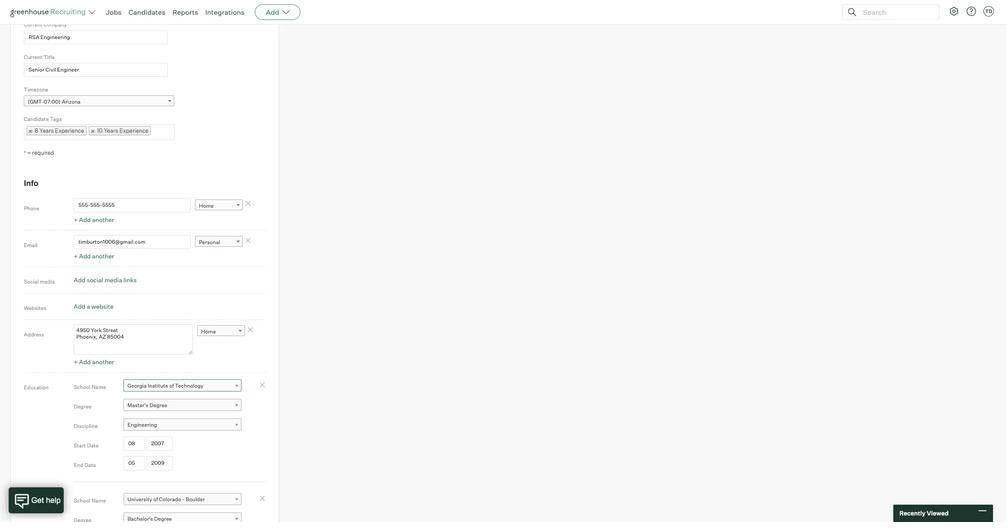 Task type: locate. For each thing, give the bounding box(es) containing it.
current company
[[24, 21, 67, 28]]

1 vertical spatial yyyy text field
[[147, 456, 173, 471]]

master's
[[128, 402, 149, 409]]

colorado
[[159, 496, 181, 503]]

required
[[32, 149, 54, 156]]

3 + add another link from the top
[[74, 358, 114, 366]]

0 vertical spatial + add another
[[74, 216, 114, 223]]

1 vertical spatial name
[[92, 497, 106, 504]]

yyyy text field right mm text box on the bottom
[[147, 456, 173, 471]]

current left title
[[24, 54, 42, 60]]

YYYY text field
[[147, 437, 173, 451], [147, 456, 173, 471]]

1 vertical spatial +
[[74, 253, 78, 260]]

media
[[105, 276, 122, 284], [40, 279, 55, 285]]

1 horizontal spatial degree
[[150, 402, 167, 409]]

home link for address
[[197, 325, 245, 338]]

date right end
[[85, 462, 96, 468]]

years right 10
[[104, 127, 118, 134]]

3 another from the top
[[92, 358, 114, 366]]

institute
[[148, 383, 168, 389]]

university of colorado - boulder link
[[124, 493, 242, 506]]

years for 8
[[40, 127, 54, 134]]

+ add another
[[74, 216, 114, 223], [74, 253, 114, 260], [74, 358, 114, 366]]

0 horizontal spatial of
[[153, 496, 158, 503]]

add
[[266, 8, 279, 16], [79, 216, 91, 223], [79, 253, 91, 260], [74, 276, 86, 284], [74, 303, 86, 310], [79, 358, 91, 366]]

name
[[92, 384, 106, 390], [92, 497, 106, 504]]

1 vertical spatial school
[[74, 497, 90, 504]]

0 vertical spatial home link
[[195, 199, 243, 212]]

another for email
[[92, 253, 114, 260]]

1 another from the top
[[92, 216, 114, 223]]

2 + add another from the top
[[74, 253, 114, 260]]

None text field
[[24, 30, 168, 44], [74, 325, 193, 355], [24, 30, 168, 44], [74, 325, 193, 355]]

degree up discipline
[[74, 403, 92, 410]]

home
[[199, 202, 214, 209], [201, 329, 216, 335]]

2 vertical spatial another
[[92, 358, 114, 366]]

1 + add another from the top
[[74, 216, 114, 223]]

greenhouse recruiting image
[[10, 7, 88, 17]]

1 school from the top
[[74, 384, 90, 390]]

2 + add another link from the top
[[74, 253, 114, 260]]

name for university
[[92, 497, 106, 504]]

discipline
[[74, 423, 98, 429]]

current for current title
[[24, 54, 42, 60]]

1 vertical spatial + add another link
[[74, 253, 114, 260]]

(gmt-07:00) arizona link
[[24, 95, 174, 108]]

MM text field
[[124, 456, 145, 471]]

name down end date at the left bottom of page
[[92, 497, 106, 504]]

recently
[[900, 510, 926, 517]]

experience right 10
[[119, 127, 148, 134]]

0 horizontal spatial years
[[40, 127, 54, 134]]

0 vertical spatial home
[[199, 202, 214, 209]]

0 vertical spatial yyyy text field
[[147, 437, 173, 451]]

1 horizontal spatial years
[[104, 127, 118, 134]]

date for end date
[[85, 462, 96, 468]]

None text field
[[24, 0, 168, 12], [24, 63, 168, 77], [151, 125, 160, 139], [74, 198, 191, 212], [74, 235, 191, 249], [24, 0, 168, 12], [24, 63, 168, 77], [151, 125, 160, 139], [74, 198, 191, 212], [74, 235, 191, 249]]

current down greenhouse recruiting image
[[24, 21, 42, 28]]

years
[[40, 127, 54, 134], [104, 127, 118, 134]]

0 horizontal spatial degree
[[74, 403, 92, 410]]

2 another from the top
[[92, 253, 114, 260]]

2 vertical spatial + add another
[[74, 358, 114, 366]]

of right institute
[[169, 383, 174, 389]]

1 horizontal spatial of
[[169, 383, 174, 389]]

1 vertical spatial home link
[[197, 325, 245, 338]]

8 years experience
[[35, 127, 84, 134]]

2 experience from the left
[[119, 127, 148, 134]]

name left the georgia
[[92, 384, 106, 390]]

0 vertical spatial name
[[92, 384, 106, 390]]

personal
[[199, 239, 220, 246]]

personal link
[[195, 236, 243, 249]]

0 vertical spatial school
[[74, 384, 90, 390]]

date
[[87, 442, 99, 449], [85, 462, 96, 468]]

0 vertical spatial date
[[87, 442, 99, 449]]

1 horizontal spatial experience
[[119, 127, 148, 134]]

school name
[[74, 384, 106, 390], [74, 497, 106, 504]]

8
[[35, 127, 38, 134]]

experience down tags
[[55, 127, 84, 134]]

+ add another link
[[74, 216, 114, 223], [74, 253, 114, 260], [74, 358, 114, 366]]

+ add another for email
[[74, 253, 114, 260]]

of left colorado
[[153, 496, 158, 503]]

technology
[[175, 383, 204, 389]]

MM text field
[[124, 437, 145, 451]]

social media
[[24, 279, 55, 285]]

engineering link
[[124, 419, 242, 431]]

degree down institute
[[150, 402, 167, 409]]

1 vertical spatial date
[[85, 462, 96, 468]]

add a website link
[[74, 303, 114, 310]]

+ add another for address
[[74, 358, 114, 366]]

1 vertical spatial + add another
[[74, 253, 114, 260]]

degree
[[150, 402, 167, 409], [74, 403, 92, 410]]

another
[[92, 216, 114, 223], [92, 253, 114, 260], [92, 358, 114, 366]]

school up discipline
[[74, 384, 90, 390]]

+
[[74, 216, 78, 223], [74, 253, 78, 260], [74, 358, 78, 366]]

1 vertical spatial another
[[92, 253, 114, 260]]

2 years from the left
[[104, 127, 118, 134]]

td button
[[984, 6, 995, 16]]

2 school name from the top
[[74, 497, 106, 504]]

another for address
[[92, 358, 114, 366]]

media left links
[[105, 276, 122, 284]]

experience
[[55, 127, 84, 134], [119, 127, 148, 134]]

3 + add another from the top
[[74, 358, 114, 366]]

0 horizontal spatial experience
[[55, 127, 84, 134]]

*
[[24, 150, 26, 156]]

2 vertical spatial + add another link
[[74, 358, 114, 366]]

1 current from the top
[[24, 21, 42, 28]]

date right start
[[87, 442, 99, 449]]

2 name from the top
[[92, 497, 106, 504]]

candidate tags
[[24, 116, 62, 122]]

+ for address
[[74, 358, 78, 366]]

home link for phone
[[195, 199, 243, 212]]

2 yyyy text field from the top
[[147, 456, 173, 471]]

years right 8
[[40, 127, 54, 134]]

+ for phone
[[74, 216, 78, 223]]

school name down end date at the left bottom of page
[[74, 497, 106, 504]]

1 vertical spatial current
[[24, 54, 42, 60]]

current
[[24, 21, 42, 28], [24, 54, 42, 60]]

1 school name from the top
[[74, 384, 106, 390]]

1 name from the top
[[92, 384, 106, 390]]

school for georgia institute of technology
[[74, 384, 90, 390]]

school down end date at the left bottom of page
[[74, 497, 90, 504]]

a
[[87, 303, 90, 310]]

2 + from the top
[[74, 253, 78, 260]]

0 vertical spatial school name
[[74, 384, 106, 390]]

yyyy text field right mm text field
[[147, 437, 173, 451]]

1 experience from the left
[[55, 127, 84, 134]]

end date
[[74, 462, 96, 468]]

media right social
[[40, 279, 55, 285]]

1 vertical spatial home
[[201, 329, 216, 335]]

0 vertical spatial of
[[169, 383, 174, 389]]

add inside popup button
[[266, 8, 279, 16]]

experience for 8 years experience
[[55, 127, 84, 134]]

1 + from the top
[[74, 216, 78, 223]]

integrations
[[205, 8, 245, 16]]

1 horizontal spatial media
[[105, 276, 122, 284]]

0 vertical spatial + add another link
[[74, 216, 114, 223]]

home link
[[195, 199, 243, 212], [197, 325, 245, 338]]

school
[[74, 384, 90, 390], [74, 497, 90, 504]]

3 + from the top
[[74, 358, 78, 366]]

links
[[123, 276, 137, 284]]

georgia institute of technology
[[128, 383, 204, 389]]

1 vertical spatial school name
[[74, 497, 106, 504]]

2 current from the top
[[24, 54, 42, 60]]

1 yyyy text field from the top
[[147, 437, 173, 451]]

+ for email
[[74, 253, 78, 260]]

name for georgia
[[92, 384, 106, 390]]

2 vertical spatial +
[[74, 358, 78, 366]]

of
[[169, 383, 174, 389], [153, 496, 158, 503]]

jobs
[[106, 8, 122, 16]]

1 years from the left
[[40, 127, 54, 134]]

0 vertical spatial current
[[24, 21, 42, 28]]

2 school from the top
[[74, 497, 90, 504]]

0 horizontal spatial media
[[40, 279, 55, 285]]

school name for university of colorado - boulder
[[74, 497, 106, 504]]

school name up discipline
[[74, 384, 106, 390]]

1 + add another link from the top
[[74, 216, 114, 223]]

add social media links link
[[74, 276, 137, 284]]

engineering
[[128, 422, 157, 428]]

end
[[74, 462, 83, 468]]

0 vertical spatial +
[[74, 216, 78, 223]]

0 vertical spatial another
[[92, 216, 114, 223]]



Task type: vqa. For each thing, say whether or not it's contained in the screenshot.
+ Add another to the middle
yes



Task type: describe. For each thing, give the bounding box(es) containing it.
date for start date
[[87, 442, 99, 449]]

university
[[128, 496, 152, 503]]

* = required
[[24, 149, 54, 156]]

1 vertical spatial of
[[153, 496, 158, 503]]

+ add another link for email
[[74, 253, 114, 260]]

start
[[74, 442, 86, 449]]

+ add another link for phone
[[74, 216, 114, 223]]

website
[[92, 303, 114, 310]]

social
[[24, 279, 39, 285]]

home for phone
[[199, 202, 214, 209]]

10
[[97, 127, 103, 134]]

yyyy text field for end date
[[147, 456, 173, 471]]

add a website
[[74, 303, 114, 310]]

integrations link
[[205, 8, 245, 16]]

+ add another link for address
[[74, 358, 114, 366]]

07:00)
[[44, 98, 61, 105]]

add button
[[255, 4, 301, 20]]

websites
[[24, 305, 46, 311]]

candidates
[[129, 8, 166, 16]]

address
[[24, 331, 44, 338]]

master's degree link
[[124, 399, 242, 412]]

recently viewed
[[900, 510, 949, 517]]

Search text field
[[861, 6, 932, 18]]

reports link
[[172, 8, 198, 16]]

arizona
[[62, 98, 81, 105]]

jobs link
[[106, 8, 122, 16]]

georgia
[[128, 383, 147, 389]]

master's degree
[[128, 402, 167, 409]]

viewed
[[927, 510, 949, 517]]

tags
[[50, 116, 62, 122]]

timezone
[[24, 86, 48, 93]]

university of colorado - boulder
[[128, 496, 205, 503]]

candidates link
[[129, 8, 166, 16]]

-
[[182, 496, 185, 503]]

email
[[24, 242, 38, 248]]

(gmt-
[[28, 98, 44, 105]]

=
[[27, 149, 31, 156]]

10 years experience
[[97, 127, 148, 134]]

current title
[[24, 54, 55, 60]]

td
[[986, 8, 993, 14]]

configure image
[[949, 6, 960, 16]]

reports
[[172, 8, 198, 16]]

experience for 10 years experience
[[119, 127, 148, 134]]

title
[[44, 54, 55, 60]]

candidate
[[24, 116, 49, 122]]

info
[[24, 178, 38, 188]]

school name for georgia institute of technology
[[74, 384, 106, 390]]

years for 10
[[104, 127, 118, 134]]

yyyy text field for start date
[[147, 437, 173, 451]]

social
[[87, 276, 103, 284]]

another for phone
[[92, 216, 114, 223]]

td button
[[982, 4, 996, 18]]

start date
[[74, 442, 99, 449]]

home for address
[[201, 329, 216, 335]]

company
[[44, 21, 67, 28]]

+ add another for phone
[[74, 216, 114, 223]]

(gmt-07:00) arizona
[[28, 98, 81, 105]]

phone
[[24, 205, 39, 212]]

education
[[24, 384, 49, 391]]

add social media links
[[74, 276, 137, 284]]

current for current company
[[24, 21, 42, 28]]

georgia institute of technology link
[[124, 380, 242, 392]]

school for university of colorado - boulder
[[74, 497, 90, 504]]

boulder
[[186, 496, 205, 503]]



